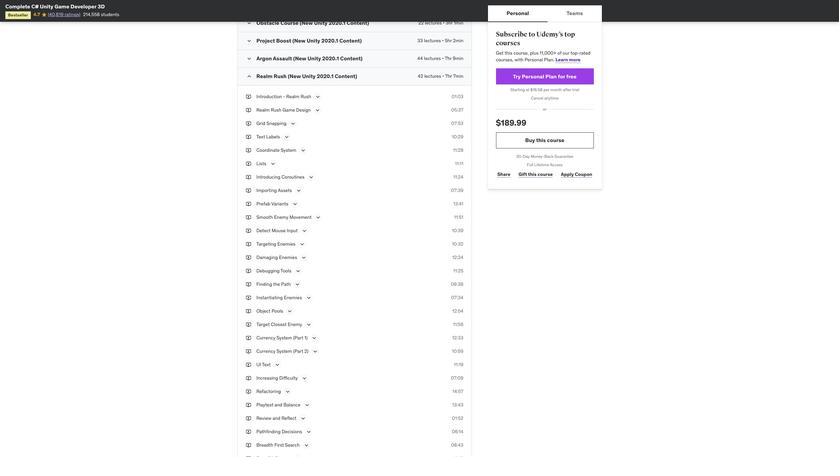 Task type: locate. For each thing, give the bounding box(es) containing it.
0 vertical spatial 7hr
[[445, 55, 452, 61]]

show lecture description image for realm rush game design
[[314, 107, 321, 114]]

1 vertical spatial this
[[536, 137, 546, 144]]

this up courses,
[[505, 50, 513, 56]]

get this course, plus 11,000+ of our top-rated courses, with personal plan.
[[496, 50, 591, 63]]

lectures for argon assault (new unity 2020.1 content)
[[424, 55, 441, 61]]

33 lectures • 5hr 2min
[[418, 38, 464, 44]]

1 vertical spatial rush
[[301, 94, 311, 100]]

this right buy at the top right of the page
[[536, 137, 546, 144]]

11 xsmall image from the top
[[246, 362, 251, 368]]

currency down target
[[257, 335, 275, 341]]

plan
[[546, 73, 557, 80]]

target closest enemy
[[257, 321, 302, 328]]

rush for (new
[[274, 73, 287, 80]]

1 xsmall image from the top
[[246, 94, 251, 100]]

try
[[513, 73, 521, 80]]

7hr left 9min
[[445, 55, 452, 61]]

xsmall image for prefab variants
[[246, 201, 251, 207]]

text left labels
[[257, 134, 265, 140]]

22 lectures • 3hr 1min
[[418, 20, 464, 26]]

system up currency system (part 2)
[[277, 335, 292, 341]]

show lecture description image right 2)
[[312, 348, 319, 355]]

(part left 2)
[[293, 348, 303, 354]]

• left 3hr
[[443, 20, 445, 26]]

14 xsmall image from the top
[[246, 442, 251, 449]]

show lecture description image right reflect
[[300, 415, 307, 422]]

personal up $16.58
[[522, 73, 544, 80]]

show lecture description image for target closest enemy
[[306, 321, 312, 328]]

pools
[[272, 308, 283, 314]]

show lecture description image right coroutines
[[308, 174, 315, 181]]

0 vertical spatial system
[[281, 147, 296, 153]]

unity
[[40, 3, 53, 10], [314, 20, 328, 26], [307, 37, 320, 44], [308, 55, 321, 62], [302, 73, 316, 80]]

realm up grid
[[257, 107, 270, 113]]

show lecture description image right the difficulty
[[301, 375, 308, 382]]

9 xsmall image from the top
[[246, 335, 251, 341]]

2 small image from the top
[[246, 38, 252, 44]]

show lecture description image for review and reflect
[[300, 415, 307, 422]]

learn more link
[[556, 57, 581, 63]]

path
[[281, 281, 291, 287]]

lectures right 44
[[424, 55, 441, 61]]

xsmall image for lists
[[246, 161, 251, 167]]

personal down plus
[[525, 57, 543, 63]]

2020.1 for realm rush (new unity 2020.1 content)
[[317, 73, 334, 80]]

6 xsmall image from the top
[[246, 214, 251, 221]]

0 vertical spatial realm
[[257, 73, 273, 80]]

enemies for instantiating enemies
[[284, 295, 302, 301]]

personal inside get this course, plus 11,000+ of our top-rated courses, with personal plan.
[[525, 57, 543, 63]]

rush
[[274, 73, 287, 80], [301, 94, 311, 100], [271, 107, 282, 113]]

xsmall image for smooth enemy movement
[[246, 214, 251, 221]]

assault
[[273, 55, 292, 62]]

1 vertical spatial (part
[[293, 348, 303, 354]]

(part left 1)
[[293, 335, 303, 341]]

show lecture description image right assets
[[295, 187, 302, 194]]

enemy right closest
[[288, 321, 302, 328]]

2 vertical spatial rush
[[271, 107, 282, 113]]

show lecture description image for finding the path
[[294, 281, 301, 288]]

tab list containing personal
[[488, 5, 602, 22]]

-
[[283, 94, 285, 100]]

7 xsmall image from the top
[[246, 268, 251, 274]]

3 xsmall image from the top
[[246, 161, 251, 167]]

• for project boost (new unity 2020.1 content)
[[442, 38, 444, 44]]

xsmall image for importing assets
[[246, 187, 251, 194]]

c#
[[31, 3, 39, 10]]

1 vertical spatial personal
[[525, 57, 543, 63]]

enemies down input
[[277, 241, 296, 247]]

show lecture description image right search
[[303, 442, 310, 449]]

10:39
[[452, 228, 464, 234]]

show lecture description image up increasing difficulty
[[274, 362, 281, 368]]

1 (part from the top
[[293, 335, 303, 341]]

enemies for damaging enemies
[[279, 254, 297, 260]]

09:38
[[451, 281, 464, 287]]

0 vertical spatial enemies
[[277, 241, 296, 247]]

2 xsmall image from the top
[[246, 147, 251, 154]]

show lecture description image up the movement at the top of the page
[[292, 201, 299, 208]]

course
[[281, 20, 299, 26]]

this for course
[[528, 171, 537, 177]]

rush up snapping
[[271, 107, 282, 113]]

7hr for argon assault (new unity 2020.1 content)
[[445, 55, 452, 61]]

12 xsmall image from the top
[[246, 388, 251, 395]]

show lecture description image
[[315, 94, 321, 100], [290, 120, 297, 127], [283, 134, 290, 141], [270, 161, 277, 167], [308, 174, 315, 181], [295, 187, 302, 194], [292, 201, 299, 208], [315, 214, 322, 221], [299, 241, 306, 248], [295, 268, 302, 275], [305, 295, 312, 301], [284, 388, 291, 395], [300, 415, 307, 422], [306, 429, 312, 435]]

show lecture description image right labels
[[283, 134, 290, 141]]

4 small image from the top
[[246, 73, 252, 80]]

rush down assault
[[274, 73, 287, 80]]

1 vertical spatial enemies
[[279, 254, 297, 260]]

month
[[551, 87, 562, 92]]

2020.1 down obstacle course (new unity 2020.1 content)
[[322, 37, 338, 44]]

1 vertical spatial realm
[[286, 94, 300, 100]]

(part for 1)
[[293, 335, 303, 341]]

personal up subscribe
[[507, 10, 529, 17]]

system down 'currency system (part 1)'
[[277, 348, 292, 354]]

learn more
[[556, 57, 581, 63]]

small image for project
[[246, 38, 252, 44]]

importing assets
[[257, 187, 292, 193]]

1 vertical spatial text
[[262, 362, 271, 368]]

9 xsmall image from the top
[[246, 295, 251, 301]]

(new down assault
[[288, 73, 301, 80]]

xsmall image
[[246, 94, 251, 100], [246, 107, 251, 114], [246, 120, 251, 127], [246, 174, 251, 181], [246, 228, 251, 234], [246, 241, 251, 248], [246, 254, 251, 261], [246, 321, 251, 328], [246, 335, 251, 341], [246, 348, 251, 355], [246, 375, 251, 382], [246, 402, 251, 408], [246, 429, 251, 435]]

show lecture description image right 1)
[[311, 335, 318, 342]]

personal
[[507, 10, 529, 17], [525, 57, 543, 63], [522, 73, 544, 80]]

11 xsmall image from the top
[[246, 375, 251, 382]]

8 xsmall image from the top
[[246, 321, 251, 328]]

system for coordinate system
[[281, 147, 296, 153]]

system for currency system (part 2)
[[277, 348, 292, 354]]

argon
[[257, 55, 272, 62]]

30-
[[516, 154, 523, 159]]

1 vertical spatial currency
[[257, 348, 275, 354]]

10 xsmall image from the top
[[246, 308, 251, 315]]

enemy down variants
[[274, 214, 288, 220]]

course inside $189.99 buy this course
[[547, 137, 565, 144]]

unity right c#
[[40, 3, 53, 10]]

show lecture description image right pools
[[287, 308, 293, 315]]

7 xsmall image from the top
[[246, 254, 251, 261]]

8 xsmall image from the top
[[246, 281, 251, 288]]

review and reflect
[[257, 415, 297, 421]]

0 vertical spatial rush
[[274, 73, 287, 80]]

xsmall image for playtest and balance
[[246, 402, 251, 408]]

0 vertical spatial (part
[[293, 335, 303, 341]]

show lecture description image right the 'lists' on the top left
[[270, 161, 277, 167]]

show lecture description image for object pools
[[287, 308, 293, 315]]

game up (40,819 ratings)
[[55, 3, 69, 10]]

12:24
[[452, 254, 464, 260]]

xsmall image for realm rush game design
[[246, 107, 251, 114]]

214,558 students
[[83, 12, 119, 18]]

show lecture description image for introducing coroutines
[[308, 174, 315, 181]]

text right the ui
[[262, 362, 271, 368]]

lifetime
[[535, 162, 549, 167]]

11,000+
[[540, 50, 557, 56]]

unity for realm
[[302, 73, 316, 80]]

show lecture description image right the movement at the top of the page
[[315, 214, 322, 221]]

small image
[[246, 20, 252, 27], [246, 38, 252, 44], [246, 55, 252, 62], [246, 73, 252, 80]]

this for course,
[[505, 50, 513, 56]]

lectures right 22
[[425, 20, 442, 26]]

42 lectures • 7hr 7min
[[418, 73, 464, 79]]

12:54
[[452, 308, 464, 314]]

3 small image from the top
[[246, 55, 252, 62]]

this inside get this course, plus 11,000+ of our top-rated courses, with personal plan.
[[505, 50, 513, 56]]

free
[[567, 73, 577, 80]]

show lecture description image
[[314, 107, 321, 114], [300, 147, 306, 154], [301, 228, 308, 234], [301, 254, 307, 261], [294, 281, 301, 288], [287, 308, 293, 315], [306, 321, 312, 328], [311, 335, 318, 342], [312, 348, 319, 355], [274, 362, 281, 368], [301, 375, 308, 382], [304, 402, 311, 409], [303, 442, 310, 449], [294, 456, 301, 457]]

show lecture description image for text labels
[[283, 134, 290, 141]]

4 xsmall image from the top
[[246, 187, 251, 194]]

show lecture description image right path
[[294, 281, 301, 288]]

realm down argon
[[257, 73, 273, 80]]

2 vertical spatial this
[[528, 171, 537, 177]]

lectures right 33
[[424, 38, 441, 44]]

share
[[498, 171, 511, 177]]

introduction
[[257, 94, 282, 100]]

(new right assault
[[293, 55, 306, 62]]

13 xsmall image from the top
[[246, 415, 251, 422]]

1)
[[305, 335, 308, 341]]

0 vertical spatial and
[[275, 402, 282, 408]]

1 xsmall image from the top
[[246, 134, 251, 140]]

2min
[[453, 38, 464, 44]]

and left reflect
[[273, 415, 280, 421]]

rush up design
[[301, 94, 311, 100]]

1 horizontal spatial game
[[283, 107, 295, 113]]

11:28
[[453, 147, 464, 153]]

2 (part from the top
[[293, 348, 303, 354]]

realm right -
[[286, 94, 300, 100]]

4 xsmall image from the top
[[246, 174, 251, 181]]

show lecture description image right balance
[[304, 402, 311, 409]]

show lecture description image right targeting enemies
[[299, 241, 306, 248]]

access
[[550, 162, 563, 167]]

13 xsmall image from the top
[[246, 429, 251, 435]]

show lecture description image right damaging enemies
[[301, 254, 307, 261]]

1 vertical spatial and
[[273, 415, 280, 421]]

$189.99 buy this course
[[496, 118, 565, 144]]

(new for boost
[[293, 37, 306, 44]]

personal inside button
[[507, 10, 529, 17]]

unity for obstacle
[[314, 20, 328, 26]]

unity down argon assault (new unity 2020.1 content)
[[302, 73, 316, 80]]

(new
[[300, 20, 313, 26], [293, 37, 306, 44], [293, 55, 306, 62], [288, 73, 301, 80]]

get
[[496, 50, 504, 56]]

game down -
[[283, 107, 295, 113]]

content) for realm rush (new unity 2020.1 content)
[[335, 73, 357, 80]]

show lecture description image right coordinate system
[[300, 147, 306, 154]]

(new for assault
[[293, 55, 306, 62]]

xsmall image for currency system (part 2)
[[246, 348, 251, 355]]

movement
[[290, 214, 312, 220]]

• for argon assault (new unity 2020.1 content)
[[442, 55, 444, 61]]

xsmall image for damaging enemies
[[246, 254, 251, 261]]

lectures for obstacle course (new unity 2020.1 content)
[[425, 20, 442, 26]]

0 vertical spatial text
[[257, 134, 265, 140]]

and left balance
[[275, 402, 282, 408]]

show lecture description image for targeting enemies
[[299, 241, 306, 248]]

2 xsmall image from the top
[[246, 107, 251, 114]]

2 vertical spatial enemies
[[284, 295, 302, 301]]

• left 5hr
[[442, 38, 444, 44]]

2020.1 for argon assault (new unity 2020.1 content)
[[322, 55, 339, 62]]

lectures right 42
[[424, 73, 441, 79]]

show lecture description image down realm rush (new unity 2020.1 content)
[[315, 94, 321, 100]]

show lecture description image right design
[[314, 107, 321, 114]]

realm
[[257, 73, 273, 80], [286, 94, 300, 100], [257, 107, 270, 113]]

enemies
[[277, 241, 296, 247], [279, 254, 297, 260], [284, 295, 302, 301]]

5 xsmall image from the top
[[246, 201, 251, 207]]

show lecture description image right input
[[301, 228, 308, 234]]

teams
[[567, 10, 583, 17]]

0 vertical spatial this
[[505, 50, 513, 56]]

(part
[[293, 335, 303, 341], [293, 348, 303, 354]]

guarantee
[[555, 154, 574, 159]]

ui text
[[257, 362, 271, 368]]

system
[[281, 147, 296, 153], [277, 335, 292, 341], [277, 348, 292, 354]]

unity up project boost (new unity 2020.1 content)
[[314, 20, 328, 26]]

tab list
[[488, 5, 602, 22]]

• left 9min
[[442, 55, 444, 61]]

0 vertical spatial course
[[547, 137, 565, 144]]

show lecture description image down the difficulty
[[284, 388, 291, 395]]

show lecture description image for currency system (part 1)
[[311, 335, 318, 342]]

playtest and balance
[[257, 402, 301, 408]]

realm for realm rush game design
[[257, 107, 270, 113]]

2 currency from the top
[[257, 348, 275, 354]]

the
[[273, 281, 280, 287]]

10:32
[[452, 241, 464, 247]]

06:14
[[452, 429, 464, 435]]

1 vertical spatial 7hr
[[445, 73, 452, 79]]

• left 7min
[[442, 73, 444, 79]]

•
[[443, 20, 445, 26], [442, 38, 444, 44], [442, 55, 444, 61], [442, 73, 444, 79]]

10:29
[[452, 134, 464, 140]]

show lecture description image for detect mouse input
[[301, 228, 308, 234]]

enemies down path
[[284, 295, 302, 301]]

system for currency system (part 1)
[[277, 335, 292, 341]]

show lecture description image for currency system (part 2)
[[312, 348, 319, 355]]

udemy's
[[537, 30, 563, 39]]

1min
[[454, 20, 464, 26]]

5 xsmall image from the top
[[246, 228, 251, 234]]

currency up the ui text on the bottom left of the page
[[257, 348, 275, 354]]

anytime
[[545, 96, 559, 101]]

lectures for project boost (new unity 2020.1 content)
[[424, 38, 441, 44]]

small image for obstacle
[[246, 20, 252, 27]]

1 currency from the top
[[257, 335, 275, 341]]

currency
[[257, 335, 275, 341], [257, 348, 275, 354]]

6 xsmall image from the top
[[246, 241, 251, 248]]

3 xsmall image from the top
[[246, 120, 251, 127]]

xsmall image
[[246, 134, 251, 140], [246, 147, 251, 154], [246, 161, 251, 167], [246, 187, 251, 194], [246, 201, 251, 207], [246, 214, 251, 221], [246, 268, 251, 274], [246, 281, 251, 288], [246, 295, 251, 301], [246, 308, 251, 315], [246, 362, 251, 368], [246, 388, 251, 395], [246, 415, 251, 422], [246, 442, 251, 449], [246, 456, 251, 457]]

show lecture description image right instantiating enemies
[[305, 295, 312, 301]]

show lecture description image right snapping
[[290, 120, 297, 127]]

course up back
[[547, 137, 565, 144]]

assets
[[278, 187, 292, 193]]

xsmall image for targeting enemies
[[246, 241, 251, 248]]

project boost (new unity 2020.1 content)
[[257, 37, 362, 44]]

0 vertical spatial personal
[[507, 10, 529, 17]]

(part for 2)
[[293, 348, 303, 354]]

gift this course
[[519, 171, 553, 177]]

show lecture description image for lists
[[270, 161, 277, 167]]

increasing difficulty
[[257, 375, 298, 381]]

0 vertical spatial game
[[55, 3, 69, 10]]

9min
[[453, 55, 464, 61]]

show lecture description image right the decisions
[[306, 429, 312, 435]]

1 small image from the top
[[246, 20, 252, 27]]

cancel
[[531, 96, 544, 101]]

introducing
[[257, 174, 281, 180]]

2020.1 up project boost (new unity 2020.1 content)
[[329, 20, 346, 26]]

xsmall image for object pools
[[246, 308, 251, 315]]

0 vertical spatial currency
[[257, 335, 275, 341]]

2020.1 down argon assault (new unity 2020.1 content)
[[317, 73, 334, 80]]

2 vertical spatial personal
[[522, 73, 544, 80]]

show lecture description image up 1)
[[306, 321, 312, 328]]

small image for argon
[[246, 55, 252, 62]]

5hr
[[445, 38, 452, 44]]

debugging
[[257, 268, 280, 274]]

2 vertical spatial realm
[[257, 107, 270, 113]]

1 vertical spatial system
[[277, 335, 292, 341]]

course down lifetime
[[538, 171, 553, 177]]

10 xsmall image from the top
[[246, 348, 251, 355]]

snapping
[[267, 120, 287, 126]]

introducing coroutines
[[257, 174, 305, 180]]

top
[[565, 30, 575, 39]]

system right coordinate
[[281, 147, 296, 153]]

(new right the course
[[300, 20, 313, 26]]

7hr left 7min
[[445, 73, 452, 79]]

show lecture description image right tools
[[295, 268, 302, 275]]

0 vertical spatial enemy
[[274, 214, 288, 220]]

realm for realm rush (new unity 2020.1 content)
[[257, 73, 273, 80]]

2020.1 down project boost (new unity 2020.1 content)
[[322, 55, 339, 62]]

unity down project boost (new unity 2020.1 content)
[[308, 55, 321, 62]]

2 vertical spatial system
[[277, 348, 292, 354]]

xsmall image for target closest enemy
[[246, 321, 251, 328]]

unity down obstacle course (new unity 2020.1 content)
[[307, 37, 320, 44]]

enemies up tools
[[279, 254, 297, 260]]

xsmall image for pathfinding decisions
[[246, 429, 251, 435]]

show lecture description image for introduction - realm rush
[[315, 94, 321, 100]]

this right gift at top right
[[528, 171, 537, 177]]

7hr for realm rush (new unity 2020.1 content)
[[445, 73, 452, 79]]

12 xsmall image from the top
[[246, 402, 251, 408]]

1 vertical spatial course
[[538, 171, 553, 177]]

(new right 'boost'
[[293, 37, 306, 44]]



Task type: vqa. For each thing, say whether or not it's contained in the screenshot.


Task type: describe. For each thing, give the bounding box(es) containing it.
try personal plan for free link
[[496, 69, 594, 85]]

0 horizontal spatial game
[[55, 3, 69, 10]]

xsmall image for grid snapping
[[246, 120, 251, 127]]

show lecture description image down search
[[294, 456, 301, 457]]

07:39
[[451, 187, 464, 193]]

currency system (part 1)
[[257, 335, 308, 341]]

gift
[[519, 171, 527, 177]]

3d
[[98, 3, 105, 10]]

design
[[296, 107, 311, 113]]

30-day money-back guarantee full lifetime access
[[516, 154, 574, 167]]

currency for currency system (part 1)
[[257, 335, 275, 341]]

per
[[544, 87, 550, 92]]

top-
[[571, 50, 580, 56]]

finding
[[257, 281, 272, 287]]

unity for argon
[[308, 55, 321, 62]]

apply coupon
[[561, 171, 593, 177]]

coroutines
[[282, 174, 305, 180]]

review
[[257, 415, 272, 421]]

show lecture description image for refactoring
[[284, 388, 291, 395]]

instantiating
[[257, 295, 283, 301]]

show lecture description image for playtest and balance
[[304, 402, 311, 409]]

increasing
[[257, 375, 278, 381]]

detect
[[257, 228, 271, 234]]

plus
[[530, 50, 539, 56]]

tools
[[281, 268, 292, 274]]

complete
[[5, 3, 30, 10]]

money-
[[531, 154, 545, 159]]

05:37
[[451, 107, 464, 113]]

show lecture description image for prefab variants
[[292, 201, 299, 208]]

courses
[[496, 39, 521, 47]]

lectures for realm rush (new unity 2020.1 content)
[[424, 73, 441, 79]]

xsmall image for introducing coroutines
[[246, 174, 251, 181]]

xsmall image for instantiating enemies
[[246, 295, 251, 301]]

xsmall image for finding the path
[[246, 281, 251, 288]]

realm rush game design
[[257, 107, 311, 113]]

gift this course link
[[517, 168, 554, 181]]

object pools
[[257, 308, 283, 314]]

unity for project
[[307, 37, 320, 44]]

plan.
[[544, 57, 555, 63]]

3hr
[[446, 20, 453, 26]]

share button
[[496, 168, 512, 181]]

show lecture description image for pathfinding decisions
[[306, 429, 312, 435]]

day
[[523, 154, 530, 159]]

show lecture description image for importing assets
[[295, 187, 302, 194]]

show lecture description image for increasing difficulty
[[301, 375, 308, 382]]

damaging enemies
[[257, 254, 297, 260]]

personal button
[[488, 5, 548, 21]]

show lecture description image for debugging tools
[[295, 268, 302, 275]]

(new for rush
[[288, 73, 301, 80]]

obstacle
[[257, 20, 279, 26]]

breadth
[[257, 442, 273, 448]]

• for obstacle course (new unity 2020.1 content)
[[443, 20, 445, 26]]

prefab variants
[[257, 201, 288, 207]]

(40,819
[[48, 12, 63, 18]]

xsmall image for increasing difficulty
[[246, 375, 251, 382]]

detect mouse input
[[257, 228, 298, 234]]

show lecture description image for damaging enemies
[[301, 254, 307, 261]]

project
[[257, 37, 275, 44]]

7min
[[453, 73, 464, 79]]

and for playtest
[[275, 402, 282, 408]]

xsmall image for coordinate system
[[246, 147, 251, 154]]

or
[[543, 107, 547, 112]]

15 xsmall image from the top
[[246, 456, 251, 457]]

small image for realm
[[246, 73, 252, 80]]

instantiating enemies
[[257, 295, 302, 301]]

course,
[[514, 50, 529, 56]]

targeting
[[257, 241, 276, 247]]

content) for project boost (new unity 2020.1 content)
[[339, 37, 362, 44]]

starting at $16.58 per month after trial cancel anytime
[[511, 87, 579, 101]]

1 vertical spatial game
[[283, 107, 295, 113]]

08:43
[[451, 442, 464, 448]]

xsmall image for review and reflect
[[246, 415, 251, 422]]

show lecture description image for breadth first search
[[303, 442, 310, 449]]

search
[[285, 442, 300, 448]]

11:11
[[455, 161, 464, 167]]

xsmall image for ui text
[[246, 362, 251, 368]]

smooth enemy movement
[[257, 214, 312, 220]]

smooth
[[257, 214, 273, 220]]

coordinate
[[257, 147, 280, 153]]

show lecture description image for grid snapping
[[290, 120, 297, 127]]

and for review
[[273, 415, 280, 421]]

xsmall image for breadth first search
[[246, 442, 251, 449]]

11:25
[[453, 268, 464, 274]]

to
[[529, 30, 535, 39]]

object
[[257, 308, 271, 314]]

balance
[[284, 402, 301, 408]]

ratings)
[[65, 12, 80, 18]]

content) for argon assault (new unity 2020.1 content)
[[340, 55, 363, 62]]

1 vertical spatial enemy
[[288, 321, 302, 328]]

debugging tools
[[257, 268, 292, 274]]

full
[[527, 162, 534, 167]]

content) for obstacle course (new unity 2020.1 content)
[[347, 20, 369, 26]]

trial
[[573, 87, 579, 92]]

11:56
[[453, 321, 464, 328]]

this inside $189.99 buy this course
[[536, 137, 546, 144]]

currency for currency system (part 2)
[[257, 348, 275, 354]]

enemies for targeting enemies
[[277, 241, 296, 247]]

buy
[[525, 137, 535, 144]]

show lecture description image for ui text
[[274, 362, 281, 368]]

22
[[418, 20, 424, 26]]

13:41
[[453, 201, 464, 207]]

01:52
[[452, 415, 464, 421]]

rush for game
[[271, 107, 282, 113]]

• for realm rush (new unity 2020.1 content)
[[442, 73, 444, 79]]

at
[[526, 87, 530, 92]]

show lecture description image for smooth enemy movement
[[315, 214, 322, 221]]

breadth first search
[[257, 442, 300, 448]]

xsmall image for refactoring
[[246, 388, 251, 395]]

show lecture description image for instantiating enemies
[[305, 295, 312, 301]]

xsmall image for introduction - realm rush
[[246, 94, 251, 100]]

12:33
[[452, 335, 464, 341]]

xsmall image for detect mouse input
[[246, 228, 251, 234]]

11:24
[[453, 174, 464, 180]]

42
[[418, 73, 423, 79]]

pathfinding decisions
[[257, 429, 302, 435]]

13:43
[[452, 402, 464, 408]]

xsmall image for currency system (part 1)
[[246, 335, 251, 341]]

labels
[[266, 134, 280, 140]]

refactoring
[[257, 388, 281, 395]]

2020.1 for project boost (new unity 2020.1 content)
[[322, 37, 338, 44]]

$16.58
[[531, 87, 543, 92]]

xsmall image for debugging tools
[[246, 268, 251, 274]]

(new for course
[[300, 20, 313, 26]]

4.7
[[33, 12, 40, 18]]

xsmall image for text labels
[[246, 134, 251, 140]]

learn
[[556, 57, 568, 63]]

2020.1 for obstacle course (new unity 2020.1 content)
[[329, 20, 346, 26]]

07:53
[[451, 120, 464, 126]]

argon assault (new unity 2020.1 content)
[[257, 55, 363, 62]]

damaging
[[257, 254, 278, 260]]

target
[[257, 321, 270, 328]]

show lecture description image for coordinate system
[[300, 147, 306, 154]]

subscribe
[[496, 30, 528, 39]]

10:59
[[452, 348, 464, 354]]



